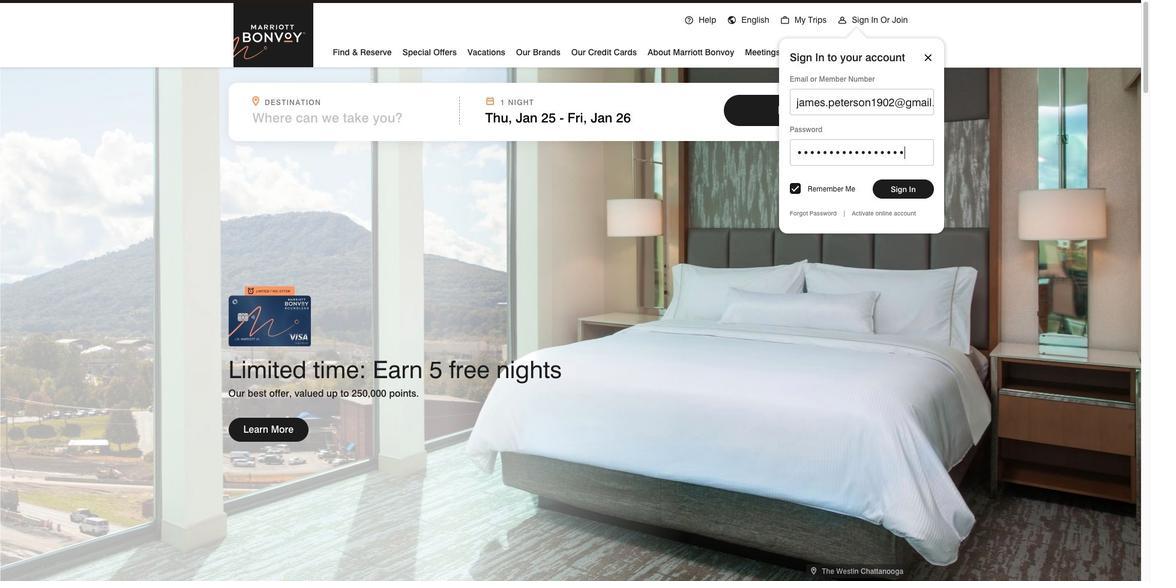 Task type: vqa. For each thing, say whether or not it's contained in the screenshot.
destination FIELD
yes



Task type: describe. For each thing, give the bounding box(es) containing it.
round image
[[838, 16, 847, 25]]

2 round image from the left
[[727, 16, 737, 25]]

destination field
[[252, 110, 452, 125]]

1 round image from the left
[[684, 16, 694, 25]]

marriott bonvoy boundless® credit card from chase image
[[224, 286, 353, 346]]

location image
[[811, 567, 820, 576]]



Task type: locate. For each thing, give the bounding box(es) containing it.
None text field
[[790, 89, 934, 115]]

Where can we take you? text field
[[252, 110, 436, 125]]

3 round image from the left
[[780, 16, 790, 25]]

2 horizontal spatial round image
[[780, 16, 790, 25]]

round image
[[684, 16, 694, 25], [727, 16, 737, 25], [780, 16, 790, 25]]

None search field
[[228, 83, 913, 141]]

1 horizontal spatial round image
[[727, 16, 737, 25]]

0 horizontal spatial round image
[[684, 16, 694, 25]]

None password field
[[790, 139, 934, 166]]



